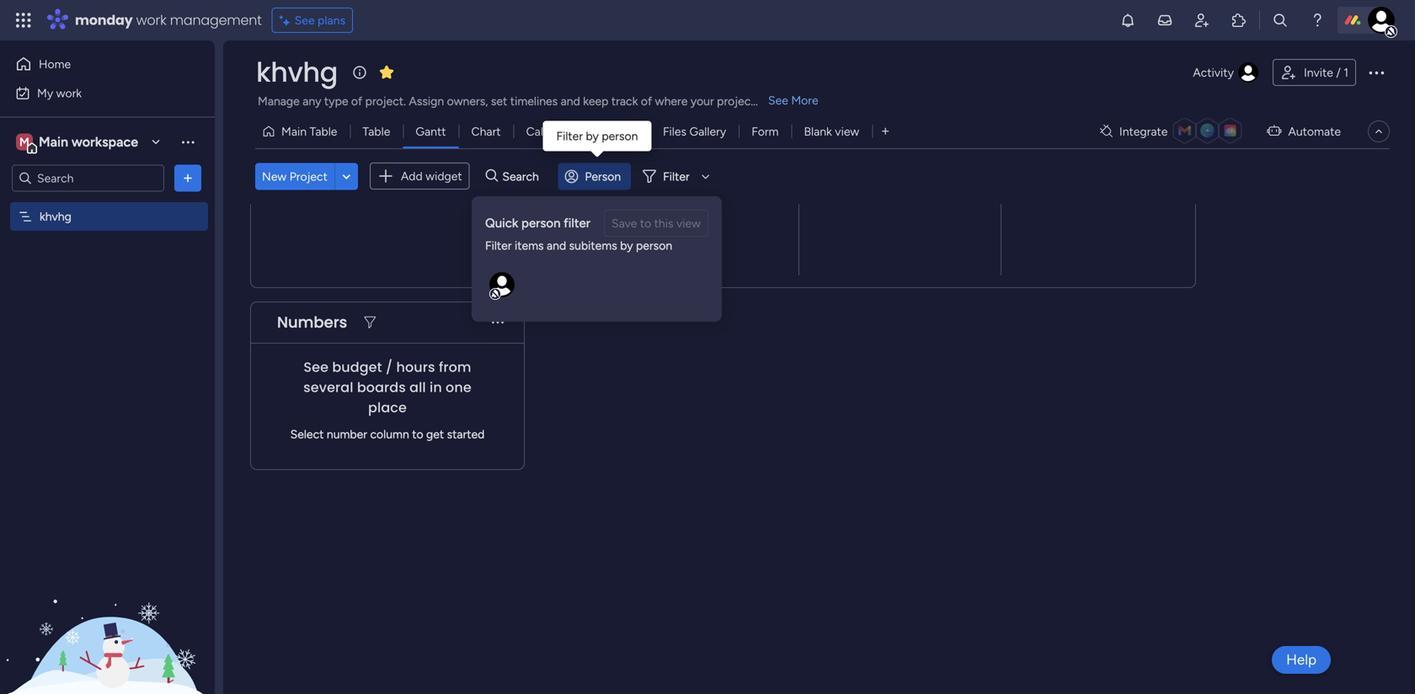 Task type: describe. For each thing, give the bounding box(es) containing it.
person button
[[558, 163, 631, 190]]

workspace
[[72, 134, 138, 150]]

work for my
[[56, 86, 82, 100]]

0 vertical spatial person
[[602, 129, 638, 143]]

see for see plans
[[295, 13, 315, 27]]

widget
[[426, 169, 462, 183]]

new project button
[[255, 163, 334, 190]]

apps image
[[1231, 12, 1248, 29]]

blank
[[804, 124, 832, 139]]

1 of from the left
[[351, 94, 362, 108]]

stands.
[[758, 94, 796, 108]]

khvhg inside list box
[[40, 209, 71, 224]]

number
[[327, 427, 367, 442]]

several
[[303, 378, 354, 397]]

one
[[446, 378, 472, 397]]

see for see budget / hours from several boards all in one place
[[304, 358, 329, 377]]

in
[[430, 378, 442, 397]]

monday
[[75, 11, 133, 29]]

to
[[412, 427, 423, 442]]

0 vertical spatial by
[[586, 129, 599, 143]]

khvhg list box
[[0, 199, 215, 458]]

hours
[[396, 358, 435, 377]]

angle down image
[[343, 170, 351, 183]]

files gallery
[[663, 124, 726, 139]]

chart
[[471, 124, 501, 139]]

see plans button
[[272, 8, 353, 33]]

keep
[[583, 94, 609, 108]]

my work button
[[10, 80, 181, 107]]

boards
[[357, 378, 406, 397]]

type
[[324, 94, 348, 108]]

project.
[[365, 94, 406, 108]]

activity button
[[1187, 59, 1266, 86]]

calendar button
[[514, 118, 586, 145]]

view
[[835, 124, 860, 139]]

work for monday
[[136, 11, 166, 29]]

add widget
[[401, 169, 462, 183]]

see for see more
[[768, 93, 789, 107]]

invite / 1 button
[[1273, 59, 1357, 86]]

Search field
[[498, 165, 549, 188]]

options image
[[179, 170, 196, 187]]

v2 funnel image
[[364, 317, 376, 329]]

gantt
[[416, 124, 446, 139]]

add view image
[[882, 125, 889, 138]]

see more link
[[767, 92, 820, 109]]

where
[[655, 94, 688, 108]]

select number column to get started
[[290, 427, 485, 442]]

1 vertical spatial person
[[522, 215, 561, 231]]

0 vertical spatial khvhg
[[256, 54, 338, 91]]

inbox image
[[1157, 12, 1174, 29]]

table inside button
[[310, 124, 337, 139]]

column
[[370, 427, 409, 442]]

arrow down image
[[696, 166, 716, 186]]

track
[[612, 94, 638, 108]]

blank view button
[[792, 118, 872, 145]]

subitems
[[569, 238, 617, 253]]

assign
[[409, 94, 444, 108]]

chart button
[[459, 118, 514, 145]]

gary orlando image
[[1368, 7, 1395, 34]]

see plans
[[295, 13, 346, 27]]

form
[[752, 124, 779, 139]]

quick person filter
[[485, 215, 591, 231]]

person
[[585, 169, 621, 183]]

get
[[426, 427, 444, 442]]

calendar
[[526, 124, 573, 139]]

2 of from the left
[[641, 94, 652, 108]]

plans
[[318, 13, 346, 27]]

all
[[410, 378, 426, 397]]

integrate
[[1120, 124, 1168, 139]]

filter button
[[636, 163, 716, 190]]

invite / 1
[[1304, 65, 1349, 80]]

invite members image
[[1194, 12, 1211, 29]]

filter
[[564, 215, 591, 231]]

collapse board header image
[[1373, 125, 1386, 138]]

/ inside 'invite / 1' button
[[1337, 65, 1341, 80]]

files
[[663, 124, 687, 139]]

project
[[290, 169, 328, 183]]

main table
[[281, 124, 337, 139]]

filter for filter
[[663, 169, 690, 183]]

manage any type of project. assign owners, set timelines and keep track of where your project stands.
[[258, 94, 796, 108]]

m
[[19, 135, 29, 149]]

workspace image
[[16, 133, 33, 151]]



Task type: locate. For each thing, give the bounding box(es) containing it.
management
[[170, 11, 262, 29]]

2 table from the left
[[363, 124, 390, 139]]

filter by person
[[557, 129, 638, 143]]

my work
[[37, 86, 82, 100]]

blank view
[[804, 124, 860, 139]]

option
[[0, 201, 215, 205]]

Search in workspace field
[[35, 169, 141, 188]]

filter items and subitems by person
[[485, 238, 672, 253]]

more dots image
[[492, 317, 504, 329]]

your
[[691, 94, 714, 108]]

1 horizontal spatial work
[[136, 11, 166, 29]]

invite
[[1304, 65, 1334, 80]]

by down keep
[[586, 129, 599, 143]]

help
[[1287, 651, 1317, 669]]

khvhg up any
[[256, 54, 338, 91]]

and left keep
[[561, 94, 580, 108]]

1 vertical spatial khvhg
[[40, 209, 71, 224]]

0 vertical spatial filter
[[557, 129, 583, 143]]

0 horizontal spatial work
[[56, 86, 82, 100]]

person up "items"
[[522, 215, 561, 231]]

budget
[[332, 358, 382, 377]]

my
[[37, 86, 53, 100]]

1 horizontal spatial main
[[281, 124, 307, 139]]

help image
[[1309, 12, 1326, 29]]

0 horizontal spatial /
[[386, 358, 393, 377]]

1 horizontal spatial by
[[620, 238, 633, 253]]

main right workspace image
[[39, 134, 68, 150]]

2 vertical spatial person
[[636, 238, 672, 253]]

see
[[295, 13, 315, 27], [768, 93, 789, 107], [304, 358, 329, 377]]

table button
[[350, 118, 403, 145]]

of right type
[[351, 94, 362, 108]]

main for main table
[[281, 124, 307, 139]]

khvhg down search in workspace "field"
[[40, 209, 71, 224]]

see up several
[[304, 358, 329, 377]]

files gallery button
[[650, 118, 739, 145]]

main
[[281, 124, 307, 139], [39, 134, 68, 150]]

kanban button
[[586, 118, 650, 145]]

2 vertical spatial filter
[[485, 238, 512, 253]]

any
[[303, 94, 321, 108]]

/ left 1
[[1337, 65, 1341, 80]]

table
[[310, 124, 337, 139], [363, 124, 390, 139]]

notifications image
[[1120, 12, 1137, 29]]

work right "monday"
[[136, 11, 166, 29]]

filter down quick
[[485, 238, 512, 253]]

add
[[401, 169, 423, 183]]

lottie animation image
[[0, 524, 215, 694]]

table down any
[[310, 124, 337, 139]]

select product image
[[15, 12, 32, 29]]

manage
[[258, 94, 300, 108]]

0 horizontal spatial of
[[351, 94, 362, 108]]

workspace selection element
[[16, 132, 141, 154]]

new project
[[262, 169, 328, 183]]

/
[[1337, 65, 1341, 80], [386, 358, 393, 377]]

1 horizontal spatial filter
[[557, 129, 583, 143]]

0 vertical spatial work
[[136, 11, 166, 29]]

1 vertical spatial /
[[386, 358, 393, 377]]

0 horizontal spatial khvhg
[[40, 209, 71, 224]]

show board description image
[[350, 64, 370, 81]]

and
[[561, 94, 580, 108], [547, 238, 566, 253]]

of
[[351, 94, 362, 108], [641, 94, 652, 108]]

workspace options image
[[179, 133, 196, 150]]

owners,
[[447, 94, 488, 108]]

by right 'subitems'
[[620, 238, 633, 253]]

started
[[447, 427, 485, 442]]

2 horizontal spatial filter
[[663, 169, 690, 183]]

1 horizontal spatial khvhg
[[256, 54, 338, 91]]

main down manage
[[281, 124, 307, 139]]

kanban
[[599, 124, 638, 139]]

filter for filter items and subitems by person
[[485, 238, 512, 253]]

main inside button
[[281, 124, 307, 139]]

monday work management
[[75, 11, 262, 29]]

/ up the boards at left
[[386, 358, 393, 377]]

more
[[791, 93, 819, 107]]

see left more
[[768, 93, 789, 107]]

0 vertical spatial see
[[295, 13, 315, 27]]

from
[[439, 358, 472, 377]]

1 vertical spatial see
[[768, 93, 789, 107]]

work inside button
[[56, 86, 82, 100]]

1 vertical spatial filter
[[663, 169, 690, 183]]

0 horizontal spatial filter
[[485, 238, 512, 253]]

dapulse integrations image
[[1100, 125, 1113, 138]]

set
[[491, 94, 508, 108]]

1 vertical spatial and
[[547, 238, 566, 253]]

see inside see budget / hours from several boards all in one place
[[304, 358, 329, 377]]

filter up the 'person' popup button
[[557, 129, 583, 143]]

1
[[1344, 65, 1349, 80]]

quick
[[485, 215, 519, 231]]

gallery
[[690, 124, 726, 139]]

1 table from the left
[[310, 124, 337, 139]]

filter for filter by person
[[557, 129, 583, 143]]

main inside workspace selection element
[[39, 134, 68, 150]]

v2 search image
[[486, 167, 498, 186]]

by
[[586, 129, 599, 143], [620, 238, 633, 253]]

and right "items"
[[547, 238, 566, 253]]

of right 'track'
[[641, 94, 652, 108]]

autopilot image
[[1268, 120, 1282, 141]]

add widget button
[[370, 163, 470, 190]]

automate
[[1289, 124, 1341, 139]]

khvhg field
[[252, 54, 342, 91]]

0 horizontal spatial table
[[310, 124, 337, 139]]

0 vertical spatial /
[[1337, 65, 1341, 80]]

work right my
[[56, 86, 82, 100]]

work
[[136, 11, 166, 29], [56, 86, 82, 100]]

filter
[[557, 129, 583, 143], [663, 169, 690, 183], [485, 238, 512, 253]]

form button
[[739, 118, 792, 145]]

person right 'subitems'
[[636, 238, 672, 253]]

main for main workspace
[[39, 134, 68, 150]]

filter left arrow down image
[[663, 169, 690, 183]]

/ inside see budget / hours from several boards all in one place
[[386, 358, 393, 377]]

lottie animation element
[[0, 524, 215, 694]]

search everything image
[[1272, 12, 1289, 29]]

timelines
[[510, 94, 558, 108]]

table inside button
[[363, 124, 390, 139]]

see inside 'button'
[[295, 13, 315, 27]]

1 vertical spatial by
[[620, 238, 633, 253]]

1 vertical spatial work
[[56, 86, 82, 100]]

see budget / hours from several boards all in one place
[[303, 358, 472, 417]]

1 horizontal spatial table
[[363, 124, 390, 139]]

0 horizontal spatial by
[[586, 129, 599, 143]]

person down 'track'
[[602, 129, 638, 143]]

0 vertical spatial and
[[561, 94, 580, 108]]

remove from favorites image
[[378, 64, 395, 80]]

main table button
[[255, 118, 350, 145]]

select
[[290, 427, 324, 442]]

numbers
[[277, 312, 347, 333]]

new
[[262, 169, 287, 183]]

filter inside popup button
[[663, 169, 690, 183]]

home
[[39, 57, 71, 71]]

0 horizontal spatial main
[[39, 134, 68, 150]]

project
[[717, 94, 755, 108]]

table down project.
[[363, 124, 390, 139]]

2 vertical spatial see
[[304, 358, 329, 377]]

khvhg
[[256, 54, 338, 91], [40, 209, 71, 224]]

options image
[[1367, 62, 1387, 83]]

1 horizontal spatial of
[[641, 94, 652, 108]]

gantt button
[[403, 118, 459, 145]]

home button
[[10, 51, 181, 78]]

place
[[368, 398, 407, 417]]

1 horizontal spatial /
[[1337, 65, 1341, 80]]

main workspace
[[39, 134, 138, 150]]

see left plans
[[295, 13, 315, 27]]

items
[[515, 238, 544, 253]]

help button
[[1272, 646, 1331, 674]]

see more
[[768, 93, 819, 107]]

activity
[[1193, 65, 1234, 80]]



Task type: vqa. For each thing, say whether or not it's contained in the screenshot.
gary
no



